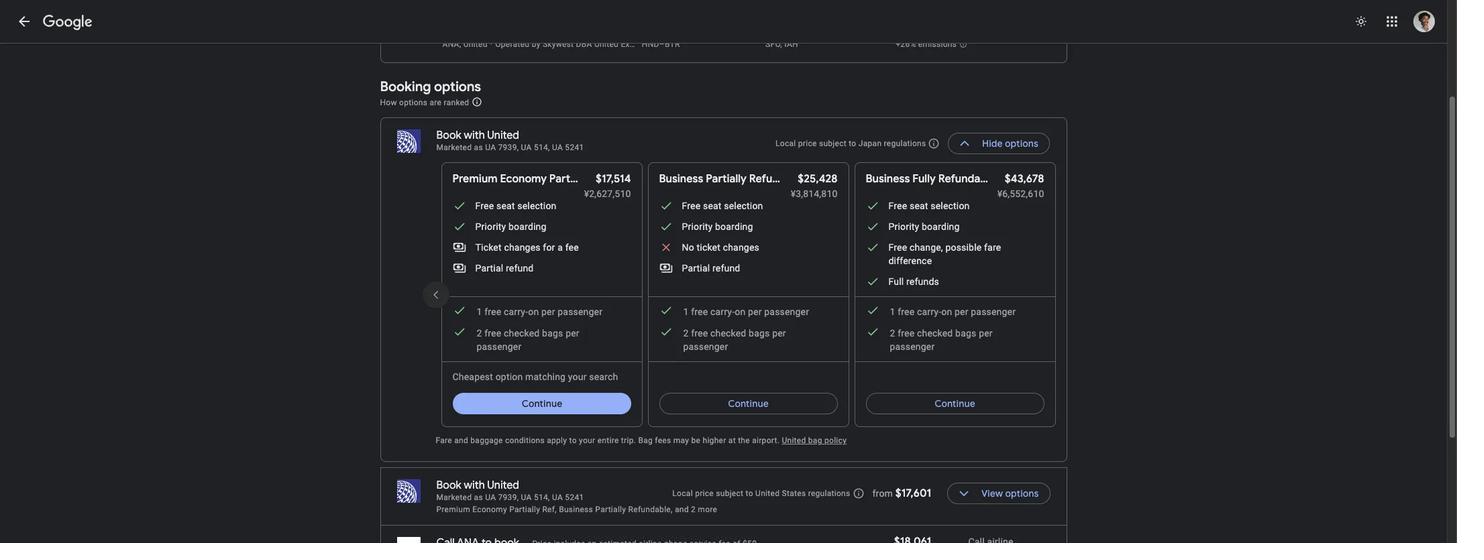 Task type: describe. For each thing, give the bounding box(es) containing it.
sfo , iah
[[766, 40, 798, 49]]

options for hide
[[1005, 138, 1039, 150]]

for
[[543, 242, 555, 253]]

go back image
[[16, 13, 32, 30]]

premium for premium economy partially ref or similar
[[453, 172, 498, 186]]

local price subject to japan regulations
[[776, 139, 926, 148]]

–
[[659, 40, 665, 49]]

on for economy
[[528, 307, 539, 317]]

are
[[430, 98, 442, 107]]

$25,428
[[798, 172, 838, 186]]

trip.
[[621, 436, 636, 445]]

business fully refundable or similar
[[866, 172, 1043, 186]]

priority boarding for economy
[[475, 221, 547, 232]]

change,
[[910, 242, 943, 253]]

book for local price subject to united states regulations
[[436, 479, 461, 492]]

1 vertical spatial and
[[675, 505, 689, 515]]

to for local price subject to united states regulations
[[746, 489, 753, 498]]

sfo
[[766, 40, 781, 49]]

no
[[682, 242, 694, 253]]

dba
[[576, 40, 592, 49]]

how options are ranked
[[380, 98, 471, 107]]

continue for business partially refundable or similar
[[728, 398, 769, 410]]

2 for fully
[[890, 328, 895, 339]]

premium economy partially ref, business partially refundable, and 2 more
[[436, 505, 717, 515]]

be
[[691, 436, 701, 445]]

hide options button
[[948, 127, 1050, 160]]

free inside free change, possible fare difference
[[889, 242, 907, 253]]

1 vertical spatial your
[[579, 436, 595, 445]]

emissions
[[918, 40, 957, 49]]

on for partially
[[735, 307, 746, 317]]

hnd – btr
[[642, 40, 680, 49]]

cheapest
[[453, 372, 493, 382]]

ref
[[593, 172, 610, 186]]

fare
[[436, 436, 452, 445]]

1 for partially
[[683, 307, 689, 317]]

similar for business partially refundable or similar
[[822, 172, 854, 186]]

1 horizontal spatial regulations
[[884, 139, 926, 148]]

1 similar from the left
[[625, 172, 657, 186]]

economy for ref
[[500, 172, 547, 186]]

book for local price subject to japan regulations
[[436, 129, 461, 142]]

boarding for fully
[[922, 221, 960, 232]]

boarding for partially
[[715, 221, 753, 232]]

airport.
[[752, 436, 780, 445]]

$43,678
[[1005, 172, 1044, 186]]

partial refund for partially
[[682, 263, 740, 274]]

cheapest option matching your search
[[453, 372, 618, 382]]

as for local price subject to united states regulations
[[474, 493, 483, 503]]

baggage
[[471, 436, 503, 445]]

carry- for economy
[[504, 307, 528, 317]]

priority boarding for fully
[[889, 221, 960, 232]]

premium for premium economy partially ref, business partially refundable, and 2 more
[[436, 505, 470, 515]]

option
[[496, 372, 523, 382]]

ana, united
[[442, 40, 488, 49]]

marketed for local price subject to japan regulations
[[436, 143, 472, 152]]

bag
[[808, 436, 822, 445]]

selection for economy
[[517, 201, 557, 211]]

may
[[673, 436, 689, 445]]

fee
[[565, 242, 579, 253]]

refundable,
[[628, 505, 673, 515]]

entire
[[598, 436, 619, 445]]

1 free carry-on per passenger for economy
[[477, 307, 603, 317]]

operated
[[495, 40, 530, 49]]

free for economy
[[475, 201, 494, 211]]

3814810 Japanese yen text field
[[791, 189, 838, 199]]

¥3,814,810
[[791, 189, 838, 199]]

fully
[[913, 172, 936, 186]]

bag
[[638, 436, 653, 445]]

united bag policy link
[[782, 436, 847, 445]]

bags for fully
[[955, 328, 976, 339]]

fare and baggage conditions apply to your entire trip.  bag fees may be higher at the airport. united bag policy
[[436, 436, 847, 445]]

continue button for business fully refundable or similar
[[866, 388, 1044, 420]]

18061 US dollars text field
[[894, 535, 931, 543]]

0 horizontal spatial business
[[559, 505, 593, 515]]

hide options
[[983, 138, 1039, 150]]

business for business partially refundable or similar
[[659, 172, 703, 186]]

search
[[589, 372, 618, 382]]

hide
[[983, 138, 1003, 150]]

states
[[782, 489, 806, 498]]

view options
[[982, 488, 1039, 500]]

carry- for fully
[[917, 307, 941, 317]]

economy for ref,
[[473, 505, 507, 515]]

continue button for business partially refundable or similar
[[659, 388, 838, 420]]

fees
[[655, 436, 671, 445]]

ticket
[[475, 242, 502, 253]]

boarding for economy
[[509, 221, 547, 232]]

view
[[982, 488, 1003, 500]]

¥2,627,510
[[584, 189, 631, 199]]

full refunds
[[889, 276, 939, 287]]

price for local price subject to united states regulations
[[695, 489, 714, 498]]

price for local price subject to japan regulations
[[798, 139, 817, 148]]

japan
[[859, 139, 882, 148]]

1 continue button from the left
[[453, 388, 631, 420]]

matching
[[525, 372, 566, 382]]

options for how
[[399, 98, 428, 107]]

at
[[728, 436, 736, 445]]

1 for economy
[[477, 307, 482, 317]]

514, for local price subject to united states regulations
[[534, 493, 550, 503]]

2627510 Japanese yen text field
[[584, 189, 631, 199]]

or for business fully refundable or similar
[[998, 172, 1009, 186]]

higher
[[703, 436, 726, 445]]

layover (1 of 2) is a 3 hr 10 min layover at san francisco international airport in san francisco. layover (2 of 2) is a 10 hr 5 min overnight layover at george bush intercontinental airport in houston. element
[[766, 39, 889, 50]]

$17,514
[[596, 172, 631, 186]]

+26% emissions button
[[892, 23, 968, 52]]

operated by skywest dba united express
[[495, 40, 651, 49]]

free seat selection for partially
[[682, 201, 763, 211]]

ranked
[[444, 98, 469, 107]]

more
[[698, 505, 717, 515]]

iah
[[784, 40, 798, 49]]

the
[[738, 436, 750, 445]]

refundable for business partially refundable
[[749, 172, 807, 186]]

from
[[873, 488, 893, 499]]

$17,601
[[895, 487, 931, 501]]

514, for local price subject to japan regulations
[[534, 143, 550, 152]]

as for local price subject to japan regulations
[[474, 143, 483, 152]]

1 free carry-on per passenger for fully
[[890, 307, 1016, 317]]

5241 for local price subject to japan regulations
[[565, 143, 584, 152]]

1 vertical spatial to
[[569, 436, 577, 445]]

learn more about booking options element
[[471, 95, 482, 109]]

1 continue from the left
[[521, 398, 562, 410]]

7939, for local price subject to united states regulations
[[498, 493, 519, 503]]

free seat selection for economy
[[475, 201, 557, 211]]

with for local price subject to japan regulations
[[464, 129, 485, 142]]

book with united marketed as ua 7939, ua 514, ua 5241 for local price subject to united states regulations
[[436, 479, 584, 503]]

carry- for partially
[[710, 307, 735, 317]]

bags for partially
[[749, 328, 770, 339]]

hnd
[[642, 40, 659, 49]]

2 free checked bags per passenger for economy
[[477, 328, 579, 352]]

apply
[[547, 436, 567, 445]]

partial for business
[[682, 263, 710, 274]]

by
[[532, 40, 540, 49]]



Task type: locate. For each thing, give the bounding box(es) containing it.
flight details. flight on wednesday, november 22. leaves haneda airport at 10:55 pm on wednesday, november 22 and arrives at baton rouge metropolitan airport at 11:33 am on thursday, november 23. image
[[1026, 21, 1058, 53]]

a
[[558, 242, 563, 253]]

1 down full
[[890, 307, 895, 317]]

1 vertical spatial as
[[474, 493, 483, 503]]

1 horizontal spatial selection
[[724, 201, 763, 211]]

2 free seat selection from the left
[[682, 201, 763, 211]]

subject up more
[[716, 489, 744, 498]]

2 priority from the left
[[682, 221, 713, 232]]

3 or from the left
[[998, 172, 1009, 186]]

2 horizontal spatial on
[[941, 307, 952, 317]]

1 partial refund from the left
[[475, 263, 534, 274]]

your
[[568, 372, 587, 382], [579, 436, 595, 445]]

book with united marketed as ua 7939, ua 514, ua 5241 for local price subject to japan regulations
[[436, 129, 584, 152]]

on for fully
[[941, 307, 952, 317]]

partial down the ticket
[[475, 263, 503, 274]]

1 horizontal spatial and
[[675, 505, 689, 515]]

marketed for local price subject to united states regulations
[[436, 493, 472, 503]]

1 horizontal spatial continue
[[728, 398, 769, 410]]

5241 up premium economy partially ref, business partially refundable, and 2 more
[[565, 493, 584, 503]]

1 horizontal spatial continue button
[[659, 388, 838, 420]]

2 1 free carry-on per passenger from the left
[[683, 307, 809, 317]]

refund down "ticket changes for a fee"
[[506, 263, 534, 274]]

0 horizontal spatial free seat selection
[[475, 201, 557, 211]]

0 vertical spatial as
[[474, 143, 483, 152]]

0 horizontal spatial seat
[[496, 201, 515, 211]]

free seat selection down fully
[[889, 201, 970, 211]]

skywest
[[543, 40, 574, 49]]

partial
[[475, 263, 503, 274], [682, 263, 710, 274]]

subject left 'japan'
[[819, 139, 847, 148]]

options down booking
[[399, 98, 428, 107]]

0 horizontal spatial to
[[569, 436, 577, 445]]

1 vertical spatial with
[[464, 479, 485, 492]]

seat
[[496, 201, 515, 211], [703, 201, 722, 211], [910, 201, 928, 211]]

1 horizontal spatial partial refund
[[682, 263, 740, 274]]

options for booking
[[434, 78, 481, 95]]

2 horizontal spatial continue
[[935, 398, 975, 410]]

1 for fully
[[890, 307, 895, 317]]

free seat selection for fully
[[889, 201, 970, 211]]

free seat selection up no ticket changes
[[682, 201, 763, 211]]

1 2 free checked bags per passenger from the left
[[477, 328, 579, 352]]

ana,
[[442, 40, 461, 49]]

to left the 'states'
[[746, 489, 753, 498]]

booking
[[380, 78, 431, 95]]

business partially refundable or similar
[[659, 172, 854, 186]]

book with united marketed as ua 7939, ua 514, ua 5241 up ref,
[[436, 479, 584, 503]]

similar up ¥2,627,510 text field
[[625, 172, 657, 186]]

2 for economy
[[477, 328, 482, 339]]

learn more about booking options image
[[471, 97, 482, 107]]

changes left for
[[504, 242, 541, 253]]

0 vertical spatial your
[[568, 372, 587, 382]]

+26% emissions
[[896, 40, 957, 49]]

your left the entire
[[579, 436, 595, 445]]

1 boarding from the left
[[509, 221, 547, 232]]

with for local price subject to united states regulations
[[464, 479, 485, 492]]

business for business fully refundable or similar
[[866, 172, 910, 186]]

or up ¥3,814,810
[[809, 172, 820, 186]]

changes right 'ticket'
[[723, 242, 759, 253]]

priority up the ticket
[[475, 221, 506, 232]]

to left 'japan'
[[849, 139, 856, 148]]

2 priority boarding from the left
[[682, 221, 753, 232]]

0 horizontal spatial refundable
[[749, 172, 807, 186]]

regulations right the 'states'
[[808, 489, 850, 498]]

0 horizontal spatial similar
[[625, 172, 657, 186]]

priority boarding
[[475, 221, 547, 232], [682, 221, 753, 232], [889, 221, 960, 232]]

checked for fully
[[917, 328, 953, 339]]

514,
[[534, 143, 550, 152], [534, 493, 550, 503]]

1 vertical spatial marketed
[[436, 493, 472, 503]]

0 vertical spatial to
[[849, 139, 856, 148]]

3 carry- from the left
[[917, 307, 941, 317]]

2 free checked bags per passenger
[[477, 328, 579, 352], [683, 328, 786, 352], [890, 328, 993, 352]]

2 horizontal spatial 1 free carry-on per passenger
[[890, 307, 1016, 317]]

0 vertical spatial 5241
[[565, 143, 584, 152]]

0 horizontal spatial bags
[[542, 328, 563, 339]]

7939, for local price subject to japan regulations
[[498, 143, 519, 152]]

1 horizontal spatial business
[[659, 172, 703, 186]]

0 vertical spatial price
[[798, 139, 817, 148]]

free for partially
[[682, 201, 701, 211]]

1 carry- from the left
[[504, 307, 528, 317]]

2 boarding from the left
[[715, 221, 753, 232]]

2 bags from the left
[[749, 328, 770, 339]]

1 horizontal spatial priority boarding
[[682, 221, 753, 232]]

1
[[477, 307, 482, 317], [683, 307, 689, 317], [890, 307, 895, 317]]

on
[[528, 307, 539, 317], [735, 307, 746, 317], [941, 307, 952, 317]]

0 vertical spatial premium
[[453, 172, 498, 186]]

free seat selection up "ticket changes for a fee"
[[475, 201, 557, 211]]

0 horizontal spatial 2 free checked bags per passenger
[[477, 328, 579, 352]]

seat down fully
[[910, 201, 928, 211]]

1 horizontal spatial boarding
[[715, 221, 753, 232]]

1 horizontal spatial 2 free checked bags per passenger
[[683, 328, 786, 352]]

2 changes from the left
[[723, 242, 759, 253]]

subject for japan
[[819, 139, 847, 148]]

0 horizontal spatial regulations
[[808, 489, 850, 498]]

1 vertical spatial subject
[[716, 489, 744, 498]]

refund for economy
[[506, 263, 534, 274]]

priority up change,
[[889, 221, 919, 232]]

as down baggage
[[474, 493, 483, 503]]

1 down no on the top
[[683, 307, 689, 317]]

0 horizontal spatial local
[[673, 489, 693, 498]]

and
[[454, 436, 468, 445], [675, 505, 689, 515]]

1 free carry-on per passenger for partially
[[683, 307, 809, 317]]

and left more
[[675, 505, 689, 515]]

2 horizontal spatial bags
[[955, 328, 976, 339]]

0 horizontal spatial partial refund
[[475, 263, 534, 274]]

2 or from the left
[[809, 172, 820, 186]]

,
[[781, 40, 782, 49]]

0 horizontal spatial price
[[695, 489, 714, 498]]

0 horizontal spatial priority boarding
[[475, 221, 547, 232]]

1 horizontal spatial priority
[[682, 221, 713, 232]]

1 right previous image
[[477, 307, 482, 317]]

seat for economy
[[496, 201, 515, 211]]

selection down business partially refundable or similar
[[724, 201, 763, 211]]

1 marketed from the top
[[436, 143, 472, 152]]

3 free seat selection from the left
[[889, 201, 970, 211]]

5241 up "premium economy partially ref or similar"
[[565, 143, 584, 152]]

1 horizontal spatial subject
[[819, 139, 847, 148]]

1 horizontal spatial similar
[[822, 172, 854, 186]]

0 horizontal spatial checked
[[504, 328, 540, 339]]

similar up ¥3,814,810
[[822, 172, 854, 186]]

0 horizontal spatial selection
[[517, 201, 557, 211]]

514, up ref,
[[534, 493, 550, 503]]

with down learn more about booking options icon
[[464, 129, 485, 142]]

0 horizontal spatial carry-
[[504, 307, 528, 317]]

previous image
[[420, 279, 452, 311]]

1 vertical spatial price
[[695, 489, 714, 498]]

1 free seat selection from the left
[[475, 201, 557, 211]]

1 book with united marketed as ua 7939, ua 514, ua 5241 from the top
[[436, 129, 584, 152]]

seat up the ticket
[[496, 201, 515, 211]]

carry- down no ticket changes
[[710, 307, 735, 317]]

2 vertical spatial to
[[746, 489, 753, 498]]

3 2 free checked bags per passenger from the left
[[890, 328, 993, 352]]

with down baggage
[[464, 479, 485, 492]]

3 continue button from the left
[[866, 388, 1044, 420]]

priority boarding up change,
[[889, 221, 960, 232]]

5241 for local price subject to united states regulations
[[565, 493, 584, 503]]

partial down no on the top
[[682, 263, 710, 274]]

0 horizontal spatial changes
[[504, 242, 541, 253]]

seat up 'ticket'
[[703, 201, 722, 211]]

1 horizontal spatial or
[[809, 172, 820, 186]]

2 carry- from the left
[[710, 307, 735, 317]]

2 book with united marketed as ua 7939, ua 514, ua 5241 from the top
[[436, 479, 584, 503]]

as down learn more about booking options icon
[[474, 143, 483, 152]]

selection for fully
[[931, 201, 970, 211]]

2 horizontal spatial continue button
[[866, 388, 1044, 420]]

1 horizontal spatial refundable
[[938, 172, 996, 186]]

2 partial refund from the left
[[682, 263, 740, 274]]

0 vertical spatial economy
[[500, 172, 547, 186]]

bags for economy
[[542, 328, 563, 339]]

price
[[798, 139, 817, 148], [695, 489, 714, 498]]

2 7939, from the top
[[498, 493, 519, 503]]

1 vertical spatial 7939,
[[498, 493, 519, 503]]

0 horizontal spatial boarding
[[509, 221, 547, 232]]

1 bags from the left
[[542, 328, 563, 339]]

2 horizontal spatial carry-
[[917, 307, 941, 317]]

2 5241 from the top
[[565, 493, 584, 503]]

514, up "premium economy partially ref or similar"
[[534, 143, 550, 152]]

2 horizontal spatial similar
[[1011, 172, 1043, 186]]

1 vertical spatial economy
[[473, 505, 507, 515]]

full
[[889, 276, 904, 287]]

17601 US dollars text field
[[895, 487, 931, 501]]

similar
[[625, 172, 657, 186], [822, 172, 854, 186], [1011, 172, 1043, 186]]

5241
[[565, 143, 584, 152], [565, 493, 584, 503]]

0 horizontal spatial on
[[528, 307, 539, 317]]

boarding up no ticket changes
[[715, 221, 753, 232]]

1 vertical spatial local
[[673, 489, 693, 498]]

partially
[[549, 172, 590, 186], [706, 172, 747, 186], [509, 505, 540, 515], [595, 505, 626, 515]]

2 partial from the left
[[682, 263, 710, 274]]

btr
[[665, 40, 680, 49]]

free
[[485, 307, 501, 317], [691, 307, 708, 317], [898, 307, 915, 317], [485, 328, 501, 339], [691, 328, 708, 339], [898, 328, 915, 339]]

or right ref
[[612, 172, 623, 186]]

1 horizontal spatial on
[[735, 307, 746, 317]]

local for local price subject to united states regulations
[[673, 489, 693, 498]]

options right 'view'
[[1005, 488, 1039, 500]]

2 refundable from the left
[[938, 172, 996, 186]]

ticket
[[697, 242, 721, 253]]

2 marketed from the top
[[436, 493, 472, 503]]

regulations right 'japan'
[[884, 139, 926, 148]]

1 vertical spatial regulations
[[808, 489, 850, 498]]

or for business partially refundable or similar
[[809, 172, 820, 186]]

1 horizontal spatial changes
[[723, 242, 759, 253]]

¥6,552,610
[[997, 189, 1044, 199]]

0 vertical spatial book with united marketed as ua 7939, ua 514, ua 5241
[[436, 129, 584, 152]]

1 vertical spatial book
[[436, 479, 461, 492]]

business
[[659, 172, 703, 186], [866, 172, 910, 186], [559, 505, 593, 515]]

2 free checked bags per passenger for partially
[[683, 328, 786, 352]]

+26%
[[896, 40, 916, 49]]

refundable up ¥3,814,810
[[749, 172, 807, 186]]

policy
[[825, 436, 847, 445]]

7939,
[[498, 143, 519, 152], [498, 493, 519, 503]]

premium
[[453, 172, 498, 186], [436, 505, 470, 515]]

partial refund down the ticket
[[475, 263, 534, 274]]

1 selection from the left
[[517, 201, 557, 211]]

partial refund down 'ticket'
[[682, 263, 740, 274]]

carry- down refunds
[[917, 307, 941, 317]]

3 selection from the left
[[931, 201, 970, 211]]

1 horizontal spatial price
[[798, 139, 817, 148]]

2 horizontal spatial or
[[998, 172, 1009, 186]]

0 vertical spatial subject
[[819, 139, 847, 148]]

0 horizontal spatial refund
[[506, 263, 534, 274]]

1 refund from the left
[[506, 263, 534, 274]]

book with united marketed as ua 7939, ua 514, ua 5241
[[436, 129, 584, 152], [436, 479, 584, 503]]

free for fully
[[889, 201, 907, 211]]

refund
[[506, 263, 534, 274], [713, 263, 740, 274]]

ticket changes for a fee
[[475, 242, 579, 253]]

difference
[[889, 256, 932, 266]]

0 vertical spatial regulations
[[884, 139, 926, 148]]

2 book from the top
[[436, 479, 461, 492]]

1 seat from the left
[[496, 201, 515, 211]]

1 7939, from the top
[[498, 143, 519, 152]]

1 horizontal spatial to
[[746, 489, 753, 498]]

carry-
[[504, 307, 528, 317], [710, 307, 735, 317], [917, 307, 941, 317]]

priority boarding up no ticket changes
[[682, 221, 753, 232]]

priority for economy
[[475, 221, 506, 232]]

1 partial from the left
[[475, 263, 503, 274]]

0 vertical spatial local
[[776, 139, 796, 148]]

no ticket changes
[[682, 242, 759, 253]]

boarding up "ticket changes for a fee"
[[509, 221, 547, 232]]

checked for partially
[[710, 328, 746, 339]]

2 with from the top
[[464, 479, 485, 492]]

1 horizontal spatial carry-
[[710, 307, 735, 317]]

refund for partially
[[713, 263, 740, 274]]

your left search
[[568, 372, 587, 382]]

1 vertical spatial 514,
[[534, 493, 550, 503]]

2 for partially
[[683, 328, 689, 339]]

passenger
[[558, 307, 603, 317], [764, 307, 809, 317], [971, 307, 1016, 317], [477, 341, 522, 352], [683, 341, 728, 352], [890, 341, 935, 352]]

refundable right fully
[[938, 172, 996, 186]]

2 selection from the left
[[724, 201, 763, 211]]

3 similar from the left
[[1011, 172, 1043, 186]]

options right hide at the top right
[[1005, 138, 1039, 150]]

options for view
[[1005, 488, 1039, 500]]

change appearance image
[[1345, 5, 1377, 38]]

local up business partially refundable or similar
[[776, 139, 796, 148]]

1 horizontal spatial bags
[[749, 328, 770, 339]]

2
[[477, 328, 482, 339], [683, 328, 689, 339], [890, 328, 895, 339], [691, 505, 696, 515]]

options
[[434, 78, 481, 95], [399, 98, 428, 107], [1005, 138, 1039, 150], [1005, 488, 1039, 500]]

1 vertical spatial book with united marketed as ua 7939, ua 514, ua 5241
[[436, 479, 584, 503]]

booking options
[[380, 78, 481, 95]]

1 horizontal spatial seat
[[703, 201, 722, 211]]

partial refund for economy
[[475, 263, 534, 274]]

from $17,601
[[873, 487, 931, 501]]

priority for fully
[[889, 221, 919, 232]]

1 or from the left
[[612, 172, 623, 186]]

local for local price subject to japan regulations
[[776, 139, 796, 148]]

0 vertical spatial and
[[454, 436, 468, 445]]

how
[[380, 98, 397, 107]]

fare
[[984, 242, 1001, 253]]

free change, possible fare difference
[[889, 242, 1001, 266]]

premium economy partially ref or similar
[[453, 172, 657, 186]]

refundable for business fully refundable
[[938, 172, 996, 186]]

3 1 free carry-on per passenger from the left
[[890, 307, 1016, 317]]

2 continue from the left
[[728, 398, 769, 410]]

or up 6552610 japanese yen text box at top
[[998, 172, 1009, 186]]

0 vertical spatial 514,
[[534, 143, 550, 152]]

book down ranked
[[436, 129, 461, 142]]

priority for partially
[[682, 221, 713, 232]]

3 checked from the left
[[917, 328, 953, 339]]

0 horizontal spatial continue button
[[453, 388, 631, 420]]

2 horizontal spatial selection
[[931, 201, 970, 211]]

1 1 free carry-on per passenger from the left
[[477, 307, 603, 317]]

2 2 free checked bags per passenger from the left
[[683, 328, 786, 352]]

0 horizontal spatial continue
[[521, 398, 562, 410]]

1 book from the top
[[436, 129, 461, 142]]

seat for fully
[[910, 201, 928, 211]]

ua
[[485, 143, 496, 152], [521, 143, 532, 152], [552, 143, 563, 152], [485, 493, 496, 503], [521, 493, 532, 503], [552, 493, 563, 503]]

marketed down fare
[[436, 493, 472, 503]]

options up ranked
[[434, 78, 481, 95]]

3 continue from the left
[[935, 398, 975, 410]]

book down fare
[[436, 479, 461, 492]]

partial for premium
[[475, 263, 503, 274]]

2 refund from the left
[[713, 263, 740, 274]]

1 vertical spatial 5241
[[565, 493, 584, 503]]

per
[[541, 307, 555, 317], [748, 307, 762, 317], [955, 307, 969, 317], [566, 328, 579, 339], [772, 328, 786, 339], [979, 328, 993, 339]]

2 horizontal spatial to
[[849, 139, 856, 148]]

1 on from the left
[[528, 307, 539, 317]]

2 horizontal spatial 2 free checked bags per passenger
[[890, 328, 993, 352]]

2 as from the top
[[474, 493, 483, 503]]

with
[[464, 129, 485, 142], [464, 479, 485, 492]]

0 horizontal spatial or
[[612, 172, 623, 186]]

and right fare
[[454, 436, 468, 445]]

3 bags from the left
[[955, 328, 976, 339]]

1 vertical spatial premium
[[436, 505, 470, 515]]

priority up no on the top
[[682, 221, 713, 232]]

3 on from the left
[[941, 307, 952, 317]]

subject for united
[[716, 489, 744, 498]]

conditions
[[505, 436, 545, 445]]

selection down "premium economy partially ref or similar"
[[517, 201, 557, 211]]

0 vertical spatial with
[[464, 129, 485, 142]]

0 vertical spatial marketed
[[436, 143, 472, 152]]

as
[[474, 143, 483, 152], [474, 493, 483, 503]]

marketed down ranked
[[436, 143, 472, 152]]

1 1 from the left
[[477, 307, 482, 317]]

price up $25,428
[[798, 139, 817, 148]]

3 1 from the left
[[890, 307, 895, 317]]

express
[[621, 40, 651, 49]]

1 horizontal spatial partial
[[682, 263, 710, 274]]

1 5241 from the top
[[565, 143, 584, 152]]

local price subject to united states regulations
[[673, 489, 850, 498]]

1 with from the top
[[464, 129, 485, 142]]

1 refundable from the left
[[749, 172, 807, 186]]

checked for economy
[[504, 328, 540, 339]]

1 514, from the top
[[534, 143, 550, 152]]

2 free checked bags per passenger for fully
[[890, 328, 993, 352]]

priority boarding up "ticket changes for a fee"
[[475, 221, 547, 232]]

to for local price subject to japan regulations
[[849, 139, 856, 148]]

2 horizontal spatial seat
[[910, 201, 928, 211]]

0 vertical spatial book
[[436, 129, 461, 142]]

1 horizontal spatial 1 free carry-on per passenger
[[683, 307, 809, 317]]

similar for business fully refundable or similar
[[1011, 172, 1043, 186]]

subject
[[819, 139, 847, 148], [716, 489, 744, 498]]

continue for business fully refundable or similar
[[935, 398, 975, 410]]

0 vertical spatial 7939,
[[498, 143, 519, 152]]

3 seat from the left
[[910, 201, 928, 211]]

0 horizontal spatial 1 free carry-on per passenger
[[477, 307, 603, 317]]

 image
[[490, 40, 493, 49]]

price up more
[[695, 489, 714, 498]]

3 priority boarding from the left
[[889, 221, 960, 232]]

6552610 Japanese yen text field
[[997, 189, 1044, 199]]

1 free carry-on per passenger
[[477, 307, 603, 317], [683, 307, 809, 317], [890, 307, 1016, 317]]

2 514, from the top
[[534, 493, 550, 503]]

2 similar from the left
[[822, 172, 854, 186]]

changes
[[504, 242, 541, 253], [723, 242, 759, 253]]

view options button
[[947, 478, 1050, 510]]

carry- down "ticket changes for a fee"
[[504, 307, 528, 317]]

local up refundable,
[[673, 489, 693, 498]]

similar up ¥6,552,610
[[1011, 172, 1043, 186]]

boarding up change,
[[922, 221, 960, 232]]

book with united marketed as ua 7939, ua 514, ua 5241 down learn more about booking options icon
[[436, 129, 584, 152]]

refunds
[[906, 276, 939, 287]]

priority boarding for partially
[[682, 221, 753, 232]]

0 horizontal spatial 1
[[477, 307, 482, 317]]

1 priority from the left
[[475, 221, 506, 232]]

2 seat from the left
[[703, 201, 722, 211]]

3 priority from the left
[[889, 221, 919, 232]]

regulations
[[884, 139, 926, 148], [808, 489, 850, 498]]

2 1 from the left
[[683, 307, 689, 317]]

2 horizontal spatial priority boarding
[[889, 221, 960, 232]]

2 continue button from the left
[[659, 388, 838, 420]]

1 priority boarding from the left
[[475, 221, 547, 232]]

ref,
[[542, 505, 557, 515]]

selection for partially
[[724, 201, 763, 211]]

to right apply
[[569, 436, 577, 445]]

selection down the business fully refundable or similar
[[931, 201, 970, 211]]

boarding
[[509, 221, 547, 232], [715, 221, 753, 232], [922, 221, 960, 232]]

1 checked from the left
[[504, 328, 540, 339]]

3 boarding from the left
[[922, 221, 960, 232]]

7939, up "premium economy partially ref or similar"
[[498, 143, 519, 152]]

2 on from the left
[[735, 307, 746, 317]]

0 horizontal spatial priority
[[475, 221, 506, 232]]

seat for partially
[[703, 201, 722, 211]]

1 as from the top
[[474, 143, 483, 152]]

7939, down conditions
[[498, 493, 519, 503]]

1 horizontal spatial checked
[[710, 328, 746, 339]]

selection
[[517, 201, 557, 211], [724, 201, 763, 211], [931, 201, 970, 211]]

2 checked from the left
[[710, 328, 746, 339]]

2 horizontal spatial business
[[866, 172, 910, 186]]

1 horizontal spatial free seat selection
[[682, 201, 763, 211]]

1 changes from the left
[[504, 242, 541, 253]]

refund down no ticket changes
[[713, 263, 740, 274]]

possible
[[946, 242, 982, 253]]

checked
[[504, 328, 540, 339], [710, 328, 746, 339], [917, 328, 953, 339]]



Task type: vqa. For each thing, say whether or not it's contained in the screenshot.
on to the left
yes



